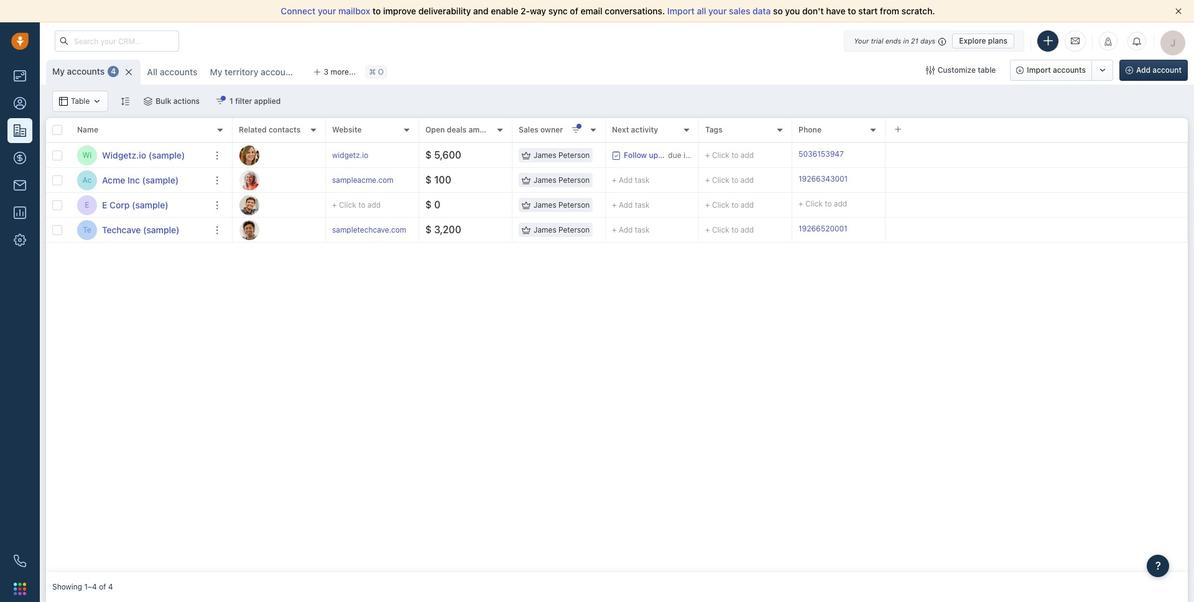 Task type: locate. For each thing, give the bounding box(es) containing it.
acme inc (sample) link
[[102, 174, 179, 186]]

next
[[612, 125, 629, 135]]

james peterson for $ 100
[[534, 175, 590, 185]]

4 down search your crm... text field
[[111, 67, 116, 76]]

3,200
[[434, 224, 461, 235]]

your left mailbox
[[318, 6, 336, 16]]

james peterson for $ 5,600
[[534, 150, 590, 160]]

j image
[[239, 145, 259, 165]]

4 peterson from the top
[[559, 225, 590, 234]]

all accounts button
[[141, 60, 204, 85], [147, 67, 197, 77]]

+ click to add for $ 100
[[705, 175, 754, 185]]

e corp (sample) link
[[102, 199, 168, 211]]

$ for $ 3,200
[[425, 224, 432, 235]]

accounts up table
[[67, 66, 105, 77]]

widgetz.io
[[332, 150, 368, 160]]

your right all
[[709, 6, 727, 16]]

2 row group from the left
[[233, 143, 1188, 243]]

$ for $ 100
[[425, 174, 432, 185]]

my up table dropdown button
[[52, 66, 65, 77]]

peterson for $ 0
[[559, 200, 590, 210]]

sales
[[519, 125, 539, 135]]

2 your from the left
[[709, 6, 727, 16]]

e for e
[[85, 200, 89, 210]]

19266520001 link
[[799, 223, 848, 236]]

19266343001
[[799, 174, 848, 183]]

peterson for $ 5,600
[[559, 150, 590, 160]]

0 horizontal spatial of
[[99, 582, 106, 592]]

4 $ from the top
[[425, 224, 432, 235]]

$ 5,600
[[425, 149, 461, 161]]

(sample) inside 'link'
[[143, 224, 180, 235]]

accounts up 'applied'
[[261, 67, 298, 77]]

e left corp
[[102, 199, 107, 210]]

wi
[[82, 150, 92, 160]]

task
[[635, 175, 650, 184], [635, 200, 650, 209], [635, 225, 650, 234]]

1 horizontal spatial import
[[1027, 65, 1051, 75]]

add inside add account button
[[1136, 65, 1151, 75]]

0 horizontal spatial your
[[318, 6, 336, 16]]

add
[[1136, 65, 1151, 75], [619, 175, 633, 184], [619, 200, 633, 209], [619, 225, 633, 234]]

press space to select this row. row
[[46, 143, 233, 168], [233, 143, 1188, 168], [46, 168, 233, 193], [233, 168, 1188, 193], [46, 193, 233, 218], [233, 193, 1188, 218], [46, 218, 233, 243], [233, 218, 1188, 243]]

0 horizontal spatial e
[[85, 200, 89, 210]]

email
[[581, 6, 603, 16]]

my territory accounts
[[210, 67, 298, 77]]

1 vertical spatial + add task
[[612, 200, 650, 209]]

1 james from the top
[[534, 150, 556, 160]]

of right sync at the top left of page
[[570, 6, 578, 16]]

accounts down send email image
[[1053, 65, 1086, 75]]

2 task from the top
[[635, 200, 650, 209]]

0 vertical spatial task
[[635, 175, 650, 184]]

1 vertical spatial in
[[684, 150, 690, 160]]

(sample) down the name column header
[[149, 150, 185, 160]]

ends
[[886, 36, 901, 44]]

showing 1–4 of 4
[[52, 582, 113, 592]]

19266520001
[[799, 224, 848, 233]]

tags
[[705, 125, 723, 135]]

row group containing $ 5,600
[[233, 143, 1188, 243]]

activity
[[631, 125, 658, 135]]

container_wx8msf4aqz5i3rn1 image
[[926, 66, 935, 75], [93, 97, 102, 106], [216, 97, 225, 106], [522, 225, 531, 234]]

1 peterson from the top
[[559, 150, 590, 160]]

more...
[[331, 67, 356, 77]]

1 cell from the top
[[886, 143, 1188, 167]]

3 more...
[[324, 67, 356, 77]]

1 row group from the left
[[46, 143, 233, 243]]

0 horizontal spatial my
[[52, 66, 65, 77]]

3 $ from the top
[[425, 199, 432, 210]]

1 horizontal spatial days
[[920, 36, 936, 44]]

click
[[712, 150, 729, 160], [712, 175, 729, 185], [805, 199, 823, 208], [339, 200, 356, 210], [712, 200, 729, 210], [712, 225, 729, 234]]

way
[[530, 6, 546, 16]]

2 vertical spatial task
[[635, 225, 650, 234]]

3
[[324, 67, 329, 77]]

4 cell from the top
[[886, 218, 1188, 242]]

import
[[667, 6, 695, 16], [1027, 65, 1051, 75]]

due in 2 days
[[668, 150, 715, 160]]

click for $ 5,600
[[712, 150, 729, 160]]

2 james from the top
[[534, 175, 556, 185]]

1 horizontal spatial in
[[903, 36, 909, 44]]

actions
[[173, 96, 200, 106]]

days right 21
[[920, 36, 936, 44]]

1 + add task from the top
[[612, 175, 650, 184]]

accounts
[[1053, 65, 1086, 75], [67, 66, 105, 77], [160, 67, 197, 77], [261, 67, 298, 77]]

3 more... button
[[306, 63, 363, 81]]

name column header
[[71, 118, 233, 143]]

style_myh0__igzzd8unmi image
[[121, 97, 130, 105]]

100
[[434, 174, 451, 185]]

contacts
[[269, 125, 301, 135]]

what's new image
[[1104, 37, 1113, 46]]

my
[[52, 66, 65, 77], [210, 67, 222, 77]]

enable
[[491, 6, 518, 16]]

add for $ 100
[[619, 175, 633, 184]]

website
[[332, 125, 362, 135]]

s image
[[239, 220, 259, 240]]

peterson
[[559, 150, 590, 160], [559, 175, 590, 185], [559, 200, 590, 210], [559, 225, 590, 234]]

cell
[[886, 143, 1188, 167], [886, 168, 1188, 192], [886, 193, 1188, 217], [886, 218, 1188, 242]]

in
[[903, 36, 909, 44], [684, 150, 690, 160]]

to
[[373, 6, 381, 16], [848, 6, 856, 16], [732, 150, 739, 160], [732, 175, 739, 185], [825, 199, 832, 208], [358, 200, 365, 210], [732, 200, 739, 210], [732, 225, 739, 234]]

explore plans
[[959, 36, 1008, 45]]

4 right 1–4
[[108, 582, 113, 592]]

$ left 100
[[425, 174, 432, 185]]

⌘
[[369, 67, 376, 77]]

customize
[[938, 65, 976, 75]]

2 + add task from the top
[[612, 200, 650, 209]]

0 vertical spatial + add task
[[612, 175, 650, 184]]

0 horizontal spatial import
[[667, 6, 695, 16]]

+ click to add for $ 5,600
[[705, 150, 754, 160]]

4 james peterson from the top
[[534, 225, 590, 234]]

press space to select this row. row containing $ 100
[[233, 168, 1188, 193]]

1 vertical spatial days
[[698, 150, 715, 160]]

accounts right all
[[160, 67, 197, 77]]

techcave
[[102, 224, 141, 235]]

my for my territory accounts
[[210, 67, 222, 77]]

e up te
[[85, 200, 89, 210]]

plans
[[988, 36, 1008, 45]]

1 vertical spatial import
[[1027, 65, 1051, 75]]

james for 0
[[534, 200, 556, 210]]

cell for $ 3,200
[[886, 218, 1188, 242]]

container_wx8msf4aqz5i3rn1 image
[[59, 97, 68, 106], [144, 97, 153, 106], [522, 151, 531, 160], [612, 151, 621, 160], [522, 176, 531, 184], [522, 201, 531, 209]]

add account button
[[1120, 60, 1188, 81]]

3 + add task from the top
[[612, 225, 650, 234]]

0 horizontal spatial days
[[698, 150, 715, 160]]

1 james peterson from the top
[[534, 150, 590, 160]]

import accounts group
[[1010, 60, 1113, 81]]

3 task from the top
[[635, 225, 650, 234]]

press space to select this row. row containing widgetz.io (sample)
[[46, 143, 233, 168]]

$ for $ 0
[[425, 199, 432, 210]]

1 horizontal spatial my
[[210, 67, 222, 77]]

0 horizontal spatial in
[[684, 150, 690, 160]]

in left 2 in the top of the page
[[684, 150, 690, 160]]

don't
[[802, 6, 824, 16]]

press space to select this row. row containing techcave (sample)
[[46, 218, 233, 243]]

2 peterson from the top
[[559, 175, 590, 185]]

my left territory
[[210, 67, 222, 77]]

peterson for $ 3,200
[[559, 225, 590, 234]]

1 horizontal spatial e
[[102, 199, 107, 210]]

so
[[773, 6, 783, 16]]

of right 1–4
[[99, 582, 106, 592]]

conversations.
[[605, 6, 665, 16]]

4
[[111, 67, 116, 76], [108, 582, 113, 592]]

days right 2 in the top of the page
[[698, 150, 715, 160]]

press space to select this row. row containing $ 3,200
[[233, 218, 1188, 243]]

explore
[[959, 36, 986, 45]]

$ left 3,200
[[425, 224, 432, 235]]

start
[[858, 6, 878, 16]]

all
[[147, 67, 157, 77]]

ac
[[82, 175, 92, 185]]

$ left 0
[[425, 199, 432, 210]]

2 $ from the top
[[425, 174, 432, 185]]

(sample) right inc
[[142, 174, 179, 185]]

james peterson for $ 3,200
[[534, 225, 590, 234]]

$ 3,200
[[425, 224, 461, 235]]

2 cell from the top
[[886, 168, 1188, 192]]

your
[[318, 6, 336, 16], [709, 6, 727, 16]]

your
[[854, 36, 869, 44]]

1 $ from the top
[[425, 149, 432, 161]]

$ 0
[[425, 199, 440, 210]]

james
[[534, 150, 556, 160], [534, 175, 556, 185], [534, 200, 556, 210], [534, 225, 556, 234]]

press space to select this row. row containing e corp (sample)
[[46, 193, 233, 218]]

1 filter applied
[[230, 96, 281, 106]]

1 vertical spatial of
[[99, 582, 106, 592]]

5,600
[[434, 149, 461, 161]]

freshworks switcher image
[[14, 583, 26, 595]]

container_wx8msf4aqz5i3rn1 image inside table dropdown button
[[59, 97, 68, 106]]

row group containing widgetz.io (sample)
[[46, 143, 233, 243]]

1–4
[[84, 582, 97, 592]]

row group
[[46, 143, 233, 243], [233, 143, 1188, 243]]

add for $ 0
[[619, 200, 633, 209]]

james peterson
[[534, 150, 590, 160], [534, 175, 590, 185], [534, 200, 590, 210], [534, 225, 590, 234]]

owner
[[541, 125, 563, 135]]

1 horizontal spatial of
[[570, 6, 578, 16]]

0 vertical spatial 4
[[111, 67, 116, 76]]

1 task from the top
[[635, 175, 650, 184]]

click for $ 3,200
[[712, 225, 729, 234]]

2 vertical spatial + add task
[[612, 225, 650, 234]]

press space to select this row. row containing $ 0
[[233, 193, 1188, 218]]

sales
[[729, 6, 750, 16]]

add for $ 0
[[741, 200, 754, 210]]

3 james peterson from the top
[[534, 200, 590, 210]]

1 vertical spatial task
[[635, 200, 650, 209]]

name row
[[46, 118, 233, 143]]

3 peterson from the top
[[559, 200, 590, 210]]

1 horizontal spatial your
[[709, 6, 727, 16]]

customize table button
[[918, 60, 1004, 81]]

0 vertical spatial of
[[570, 6, 578, 16]]

3 james from the top
[[534, 200, 556, 210]]

task for $ 0
[[635, 200, 650, 209]]

1 your from the left
[[318, 6, 336, 16]]

accounts inside button
[[1053, 65, 1086, 75]]

in left 21
[[903, 36, 909, 44]]

grid
[[46, 117, 1188, 572]]

2 james peterson from the top
[[534, 175, 590, 185]]

+ click to add
[[705, 150, 754, 160], [705, 175, 754, 185], [799, 199, 847, 208], [332, 200, 381, 210], [705, 200, 754, 210], [705, 225, 754, 234]]

sampletechcave.com link
[[332, 225, 406, 234]]

3 cell from the top
[[886, 193, 1188, 217]]

4 james from the top
[[534, 225, 556, 234]]

$ left 5,600
[[425, 149, 432, 161]]

accounts for my
[[67, 66, 105, 77]]

press space to select this row. row containing $ 5,600
[[233, 143, 1188, 168]]

(sample) down e corp (sample) link
[[143, 224, 180, 235]]



Task type: describe. For each thing, give the bounding box(es) containing it.
send email image
[[1071, 36, 1080, 46]]

james for 5,600
[[534, 150, 556, 160]]

deliverability
[[418, 6, 471, 16]]

2
[[692, 150, 696, 160]]

phone element
[[7, 549, 32, 573]]

widgetz.io (sample) link
[[102, 149, 185, 161]]

j image
[[239, 195, 259, 215]]

bulk
[[156, 96, 171, 106]]

applied
[[254, 96, 281, 106]]

phone image
[[14, 555, 26, 567]]

4 inside my accounts 4
[[111, 67, 116, 76]]

days inside row group
[[698, 150, 715, 160]]

0
[[434, 199, 440, 210]]

widgetz.io
[[102, 150, 146, 160]]

container_wx8msf4aqz5i3rn1 image inside bulk actions button
[[144, 97, 153, 106]]

related contacts
[[239, 125, 301, 135]]

close image
[[1176, 8, 1182, 14]]

my accounts link
[[52, 65, 105, 78]]

add for $ 3,200
[[619, 225, 633, 234]]

all
[[697, 6, 706, 16]]

click for $ 0
[[712, 200, 729, 210]]

e for e corp (sample)
[[102, 199, 107, 210]]

l image
[[239, 170, 259, 190]]

import accounts
[[1027, 65, 1086, 75]]

grid containing $ 5,600
[[46, 117, 1188, 572]]

peterson for $ 100
[[559, 175, 590, 185]]

add account
[[1136, 65, 1182, 75]]

name
[[77, 125, 98, 135]]

your trial ends in 21 days
[[854, 36, 936, 44]]

table
[[978, 65, 996, 75]]

you
[[785, 6, 800, 16]]

container_wx8msf4aqz5i3rn1 image inside customize table 'button'
[[926, 66, 935, 75]]

sampleacme.com link
[[332, 175, 394, 185]]

0 vertical spatial days
[[920, 36, 936, 44]]

acme
[[102, 174, 125, 185]]

import all your sales data link
[[667, 6, 773, 16]]

e corp (sample)
[[102, 199, 168, 210]]

5036153947
[[799, 149, 844, 159]]

bulk actions
[[156, 96, 200, 106]]

+ add task for $ 100
[[612, 175, 650, 184]]

task for $ 3,200
[[635, 225, 650, 234]]

container_wx8msf4aqz5i3rn1 image inside table dropdown button
[[93, 97, 102, 106]]

data
[[753, 6, 771, 16]]

task for $ 100
[[635, 175, 650, 184]]

0 vertical spatial import
[[667, 6, 695, 16]]

1 vertical spatial 4
[[108, 582, 113, 592]]

due
[[668, 150, 681, 160]]

click for $ 100
[[712, 175, 729, 185]]

add for $ 100
[[741, 175, 754, 185]]

+ click to add for $ 0
[[705, 200, 754, 210]]

trial
[[871, 36, 884, 44]]

accounts for all
[[160, 67, 197, 77]]

explore plans link
[[952, 33, 1014, 48]]

james peterson for $ 0
[[534, 200, 590, 210]]

and
[[473, 6, 489, 16]]

import inside button
[[1027, 65, 1051, 75]]

techcave (sample)
[[102, 224, 180, 235]]

+ click to add for $ 3,200
[[705, 225, 754, 234]]

+ add task for $ 3,200
[[612, 225, 650, 234]]

connect your mailbox to improve deliverability and enable 2-way sync of email conversations. import all your sales data so you don't have to start from scratch.
[[281, 6, 935, 16]]

related
[[239, 125, 267, 135]]

$ 100
[[425, 174, 451, 185]]

acme inc (sample)
[[102, 174, 179, 185]]

sampletechcave.com
[[332, 225, 406, 234]]

⌘ o
[[369, 67, 384, 77]]

cell for $ 5,600
[[886, 143, 1188, 167]]

0 vertical spatial in
[[903, 36, 909, 44]]

1 filter applied button
[[208, 91, 289, 112]]

deals
[[447, 125, 467, 135]]

james for 100
[[534, 175, 556, 185]]

my for my accounts 4
[[52, 66, 65, 77]]

account
[[1153, 65, 1182, 75]]

19266343001 link
[[799, 173, 848, 187]]

add for $ 3,200
[[741, 225, 754, 234]]

$ for $ 5,600
[[425, 149, 432, 161]]

accounts for import
[[1053, 65, 1086, 75]]

Search your CRM... text field
[[55, 30, 179, 52]]

techcave (sample) link
[[102, 224, 180, 236]]

have
[[826, 6, 846, 16]]

open
[[425, 125, 445, 135]]

connect your mailbox link
[[281, 6, 373, 16]]

import accounts button
[[1010, 60, 1092, 81]]

in inside row group
[[684, 150, 690, 160]]

add for $ 5,600
[[741, 150, 754, 160]]

21
[[911, 36, 919, 44]]

table button
[[52, 91, 108, 112]]

cell for $ 0
[[886, 193, 1188, 217]]

filter
[[235, 96, 252, 106]]

1
[[230, 96, 233, 106]]

press space to select this row. row containing acme inc (sample)
[[46, 168, 233, 193]]

(sample) down acme inc (sample) link
[[132, 199, 168, 210]]

james for 3,200
[[534, 225, 556, 234]]

customize table
[[938, 65, 996, 75]]

territory
[[225, 67, 258, 77]]

o
[[378, 67, 384, 77]]

open deals amount
[[425, 125, 496, 135]]

2-
[[521, 6, 530, 16]]

scratch.
[[902, 6, 935, 16]]

sampleacme.com
[[332, 175, 394, 185]]

corp
[[109, 199, 130, 210]]

container_wx8msf4aqz5i3rn1 image inside 1 filter applied button
[[216, 97, 225, 106]]

cell for $ 100
[[886, 168, 1188, 192]]

all accounts
[[147, 67, 197, 77]]

widgetz.io link
[[332, 150, 368, 160]]

table
[[71, 97, 90, 106]]

inc
[[128, 174, 140, 185]]

my accounts 4
[[52, 66, 116, 77]]

widgetz.io (sample)
[[102, 150, 185, 160]]

next activity
[[612, 125, 658, 135]]

improve
[[383, 6, 416, 16]]

phone
[[799, 125, 822, 135]]

+ add task for $ 0
[[612, 200, 650, 209]]

te
[[83, 225, 91, 234]]

showing
[[52, 582, 82, 592]]



Task type: vqa. For each thing, say whether or not it's contained in the screenshot.
proposals
no



